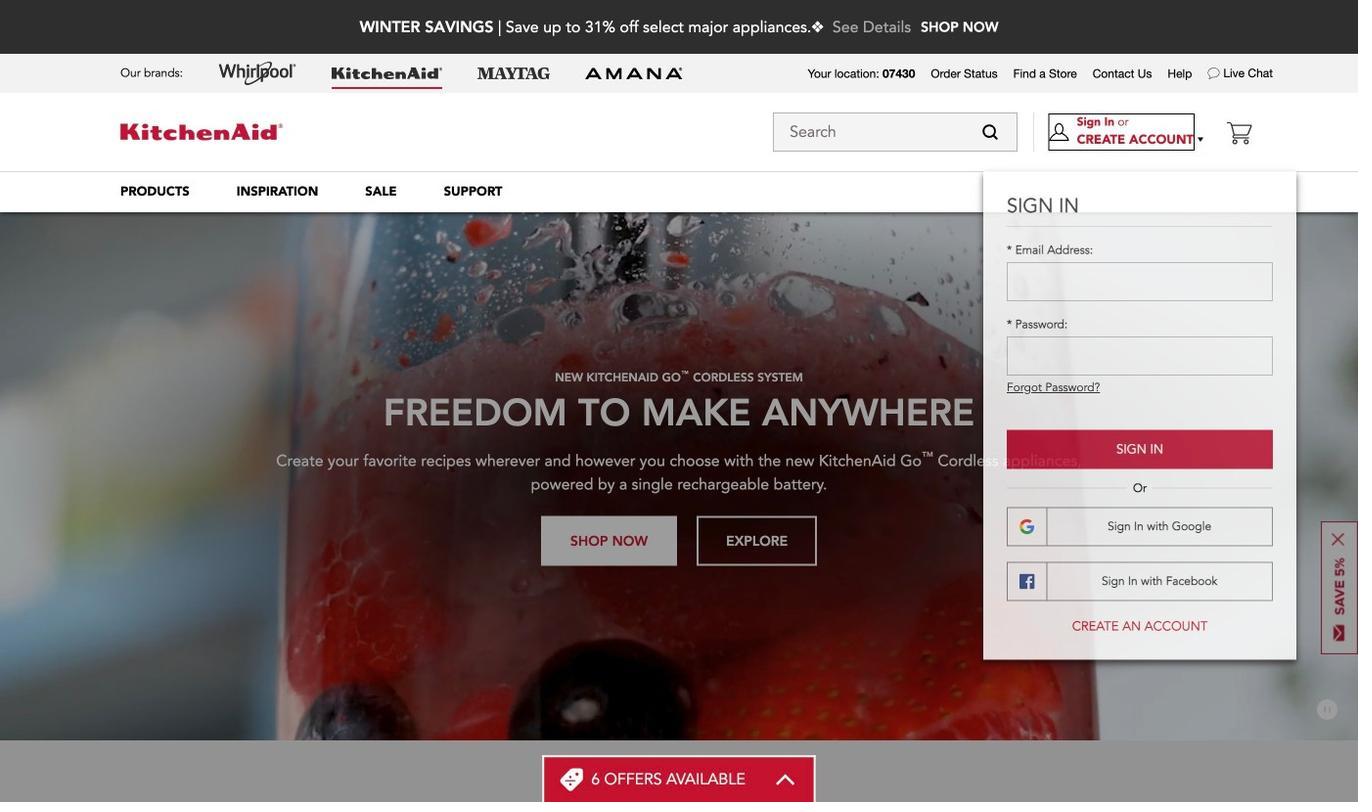 Task type: describe. For each thing, give the bounding box(es) containing it.
1 vertical spatial kitchenaid image
[[120, 124, 283, 140]]

Email email field
[[1007, 262, 1274, 301]]

Search search field
[[773, 113, 1018, 152]]

Password password field
[[1007, 337, 1274, 376]]



Task type: vqa. For each thing, say whether or not it's contained in the screenshot.
rightmost Love
no



Task type: locate. For each thing, give the bounding box(es) containing it.
0 vertical spatial kitchenaid image
[[332, 68, 442, 79]]

1 horizontal spatial kitchenaid image
[[332, 68, 442, 79]]

close image
[[1332, 533, 1345, 546]]

whirlpool image
[[218, 62, 297, 85]]

maytag image
[[478, 68, 550, 79]]

0 horizontal spatial kitchenaid image
[[120, 124, 283, 140]]

menu
[[97, 171, 1262, 212]]

amana image
[[585, 67, 683, 80]]

tab list
[[97, 790, 1262, 803]]

kitchenaid image
[[332, 68, 442, 79], [120, 124, 283, 140]]

pause image
[[1318, 700, 1339, 721]]



